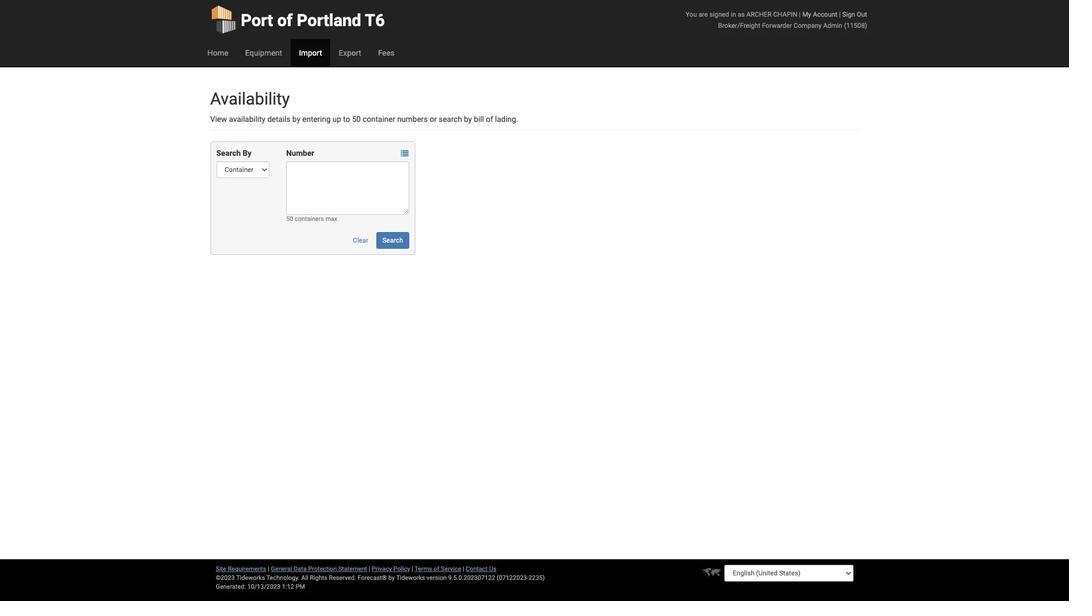 Task type: vqa. For each thing, say whether or not it's contained in the screenshot.
CONTACT
yes



Task type: describe. For each thing, give the bounding box(es) containing it.
sign out link
[[843, 11, 867, 18]]

admin
[[824, 22, 843, 30]]

policy
[[393, 566, 410, 573]]

my
[[803, 11, 811, 18]]

(11508)
[[844, 22, 867, 30]]

show list image
[[401, 150, 409, 158]]

site requirements link
[[216, 566, 266, 573]]

are
[[699, 11, 708, 18]]

clear button
[[347, 232, 375, 249]]

home button
[[199, 39, 237, 67]]

search for search by
[[216, 149, 241, 158]]

site requirements | general data protection statement | privacy policy | terms of service | contact us ©2023 tideworks technology. all rights reserved. forecast® by tideworks version 9.5.0.202307122 (07122023-2235) generated: 10/13/2023 1:12 pm
[[216, 566, 545, 591]]

import button
[[291, 39, 331, 67]]

sign
[[843, 11, 855, 18]]

by inside "site requirements | general data protection statement | privacy policy | terms of service | contact us ©2023 tideworks technology. all rights reserved. forecast® by tideworks version 9.5.0.202307122 (07122023-2235) generated: 10/13/2023 1:12 pm"
[[389, 575, 395, 582]]

search
[[439, 115, 462, 124]]

port
[[241, 11, 273, 30]]

| up "forecast®"
[[369, 566, 370, 573]]

reserved.
[[329, 575, 356, 582]]

you
[[686, 11, 697, 18]]

site
[[216, 566, 226, 573]]

50 containers max
[[286, 216, 338, 223]]

export
[[339, 48, 361, 57]]

requirements
[[228, 566, 266, 573]]

(07122023-
[[497, 575, 529, 582]]

1 horizontal spatial 50
[[352, 115, 361, 124]]

0 horizontal spatial of
[[277, 11, 293, 30]]

clear
[[353, 237, 368, 245]]

1:12
[[282, 584, 294, 591]]

2 horizontal spatial by
[[464, 115, 472, 124]]

home
[[207, 48, 228, 57]]

bill
[[474, 115, 484, 124]]

0 horizontal spatial 50
[[286, 216, 293, 223]]

port of portland t6
[[241, 11, 385, 30]]

availability
[[210, 89, 290, 109]]

equipment button
[[237, 39, 291, 67]]

contact us link
[[466, 566, 497, 573]]

my account link
[[803, 11, 838, 18]]

| left general
[[268, 566, 269, 573]]

contact
[[466, 566, 488, 573]]

us
[[489, 566, 497, 573]]

broker/freight
[[718, 22, 761, 30]]

pm
[[296, 584, 305, 591]]

account
[[813, 11, 838, 18]]

generated:
[[216, 584, 246, 591]]

search button
[[377, 232, 409, 249]]

import
[[299, 48, 322, 57]]

numbers
[[397, 115, 428, 124]]

container
[[363, 115, 395, 124]]

version
[[427, 575, 447, 582]]

statement
[[338, 566, 367, 573]]



Task type: locate. For each thing, give the bounding box(es) containing it.
2 vertical spatial of
[[434, 566, 439, 573]]

1 vertical spatial of
[[486, 115, 493, 124]]

chapin
[[774, 11, 798, 18]]

entering
[[302, 115, 331, 124]]

protection
[[308, 566, 337, 573]]

in
[[731, 11, 736, 18]]

max
[[326, 216, 338, 223]]

| left sign
[[839, 11, 841, 18]]

search right clear button
[[383, 237, 403, 245]]

availability
[[229, 115, 265, 124]]

containers
[[295, 216, 324, 223]]

by
[[243, 149, 252, 158]]

| up 9.5.0.202307122
[[463, 566, 464, 573]]

9.5.0.202307122
[[448, 575, 495, 582]]

|
[[799, 11, 801, 18], [839, 11, 841, 18], [268, 566, 269, 573], [369, 566, 370, 573], [412, 566, 413, 573], [463, 566, 464, 573]]

service
[[441, 566, 461, 573]]

view
[[210, 115, 227, 124]]

of right the bill at the left top of page
[[486, 115, 493, 124]]

of right port
[[277, 11, 293, 30]]

0 vertical spatial 50
[[352, 115, 361, 124]]

10/13/2023
[[247, 584, 281, 591]]

tideworks
[[396, 575, 425, 582]]

all
[[301, 575, 308, 582]]

out
[[857, 11, 867, 18]]

details
[[267, 115, 291, 124]]

general data protection statement link
[[271, 566, 367, 573]]

terms
[[415, 566, 432, 573]]

company
[[794, 22, 822, 30]]

to
[[343, 115, 350, 124]]

by
[[292, 115, 301, 124], [464, 115, 472, 124], [389, 575, 395, 582]]

fees
[[378, 48, 395, 57]]

equipment
[[245, 48, 282, 57]]

technology.
[[266, 575, 300, 582]]

1 horizontal spatial by
[[389, 575, 395, 582]]

terms of service link
[[415, 566, 461, 573]]

2 horizontal spatial of
[[486, 115, 493, 124]]

by right details
[[292, 115, 301, 124]]

fees button
[[370, 39, 403, 67]]

Number text field
[[286, 162, 409, 215]]

50
[[352, 115, 361, 124], [286, 216, 293, 223]]

t6
[[365, 11, 385, 30]]

general
[[271, 566, 292, 573]]

| up tideworks
[[412, 566, 413, 573]]

1 horizontal spatial of
[[434, 566, 439, 573]]

of
[[277, 11, 293, 30], [486, 115, 493, 124], [434, 566, 439, 573]]

by down privacy policy link on the bottom left of the page
[[389, 575, 395, 582]]

search left the by on the top of the page
[[216, 149, 241, 158]]

signed
[[710, 11, 729, 18]]

of inside "site requirements | general data protection statement | privacy policy | terms of service | contact us ©2023 tideworks technology. all rights reserved. forecast® by tideworks version 9.5.0.202307122 (07122023-2235) generated: 10/13/2023 1:12 pm"
[[434, 566, 439, 573]]

50 left containers
[[286, 216, 293, 223]]

forecast®
[[358, 575, 387, 582]]

export button
[[331, 39, 370, 67]]

as
[[738, 11, 745, 18]]

archer
[[747, 11, 772, 18]]

data
[[294, 566, 307, 573]]

©2023 tideworks
[[216, 575, 265, 582]]

0 horizontal spatial search
[[216, 149, 241, 158]]

privacy
[[372, 566, 392, 573]]

privacy policy link
[[372, 566, 410, 573]]

2235)
[[529, 575, 545, 582]]

1 vertical spatial 50
[[286, 216, 293, 223]]

0 vertical spatial search
[[216, 149, 241, 158]]

portland
[[297, 11, 361, 30]]

0 horizontal spatial by
[[292, 115, 301, 124]]

you are signed in as archer chapin | my account | sign out broker/freight forwarder company admin (11508)
[[686, 11, 867, 30]]

forwarder
[[762, 22, 792, 30]]

number
[[286, 149, 314, 158]]

or
[[430, 115, 437, 124]]

search by
[[216, 149, 252, 158]]

search for search
[[383, 237, 403, 245]]

view availability details by entering up to 50 container numbers or search by bill of lading.
[[210, 115, 518, 124]]

lading.
[[495, 115, 518, 124]]

rights
[[310, 575, 328, 582]]

up
[[333, 115, 341, 124]]

by left the bill at the left top of page
[[464, 115, 472, 124]]

0 vertical spatial of
[[277, 11, 293, 30]]

search inside button
[[383, 237, 403, 245]]

of up version
[[434, 566, 439, 573]]

50 right to
[[352, 115, 361, 124]]

1 horizontal spatial search
[[383, 237, 403, 245]]

port of portland t6 link
[[210, 0, 385, 39]]

1 vertical spatial search
[[383, 237, 403, 245]]

search
[[216, 149, 241, 158], [383, 237, 403, 245]]

| left my
[[799, 11, 801, 18]]



